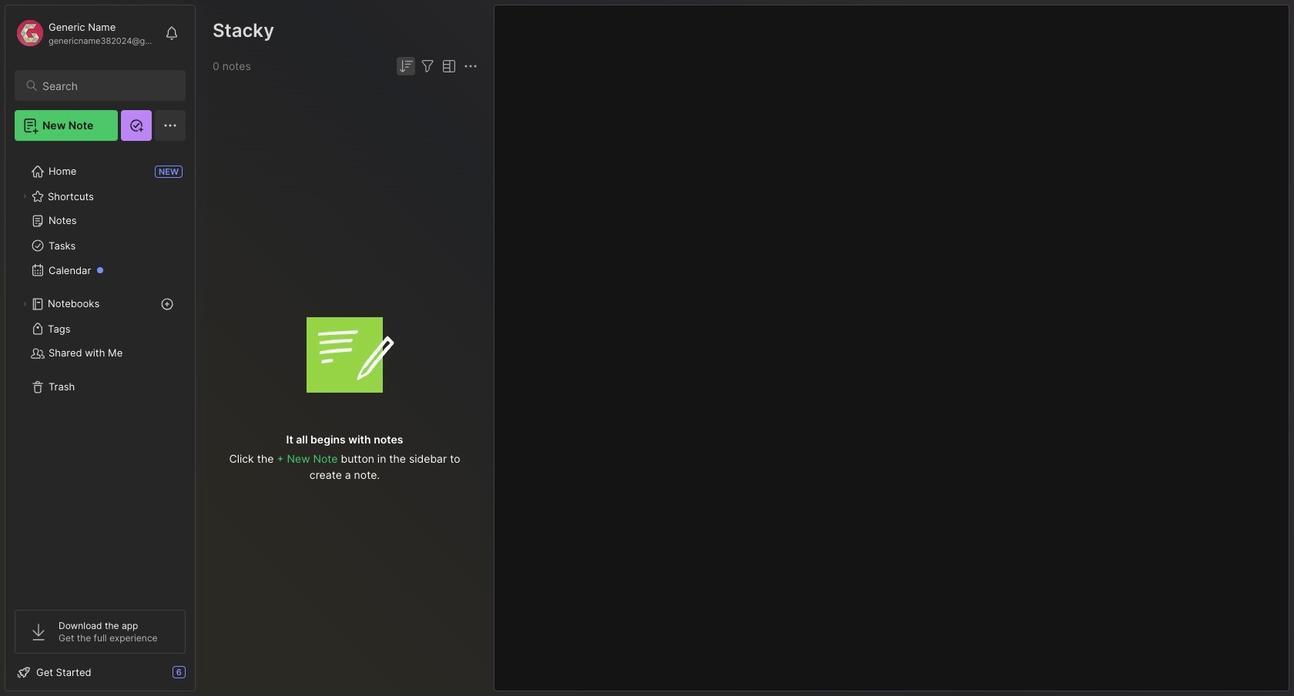 Task type: locate. For each thing, give the bounding box(es) containing it.
Add filters field
[[418, 57, 437, 76]]

note window - loading element
[[494, 5, 1290, 692]]

None search field
[[42, 76, 172, 95]]

View options field
[[437, 57, 458, 76]]

tree
[[5, 150, 195, 596]]

tree inside main element
[[5, 150, 195, 596]]



Task type: vqa. For each thing, say whether or not it's contained in the screenshot.
the account Field
yes



Task type: describe. For each thing, give the bounding box(es) containing it.
add filters image
[[418, 57, 437, 76]]

Search text field
[[42, 79, 172, 93]]

expand notebooks image
[[20, 300, 29, 309]]

Account field
[[15, 18, 157, 49]]

Sort options field
[[397, 57, 415, 76]]

More actions field
[[462, 57, 480, 76]]

more actions image
[[462, 57, 480, 76]]

Help and Learning task checklist field
[[5, 660, 195, 685]]

click to collapse image
[[195, 668, 206, 687]]

none search field inside main element
[[42, 76, 172, 95]]

main element
[[0, 0, 200, 697]]



